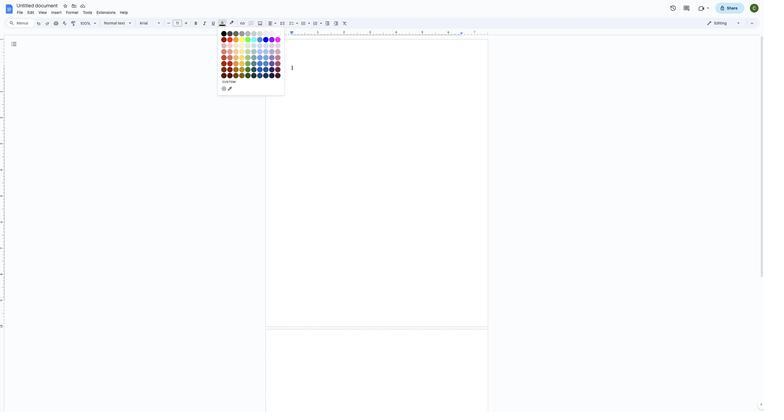 Task type: locate. For each thing, give the bounding box(es) containing it.
light gray 1 image
[[257, 31, 263, 36]]

red cell
[[227, 37, 233, 42]]

dark yellow 1 image
[[239, 61, 245, 66]]

gray cell
[[251, 31, 257, 36]]

edit menu item
[[25, 9, 36, 16]]

light purple 3 image
[[269, 43, 275, 48]]

help menu item
[[118, 9, 130, 16]]

dark cyan 1 image
[[251, 61, 257, 66]]

dark orange 1 cell
[[233, 61, 239, 66]]

light cyan 2 cell
[[251, 49, 257, 54]]

light green 2 image
[[245, 49, 251, 54]]

dark gray 1 cell
[[245, 31, 251, 36]]

light red 2 cell
[[227, 49, 233, 54]]

application
[[0, 0, 765, 413]]

gray image
[[251, 31, 257, 36]]

format
[[66, 10, 79, 15]]

dark yellow 1 cell
[[239, 61, 245, 66]]

dark gray 4 image
[[227, 31, 233, 36]]

menu bar inside menu bar banner
[[15, 7, 130, 16]]

dark magenta 3 image
[[275, 73, 281, 78]]

light blue 1 cell
[[263, 55, 269, 60]]

view
[[39, 10, 47, 15]]

dark blue 2 image
[[263, 67, 269, 72]]

normal
[[104, 21, 117, 26]]

light purple 1 cell
[[269, 55, 275, 60]]

dark yellow 2 cell
[[239, 67, 245, 72]]

light red berry 2 image
[[221, 49, 227, 54]]

dark cornflower blue 1 cell
[[257, 61, 263, 66]]

dark green 2 image
[[245, 67, 251, 72]]

Font size text field
[[173, 20, 182, 26]]

dark red 2 image
[[227, 67, 233, 72]]

light green 1 image
[[245, 55, 251, 60]]

purple cell
[[269, 37, 275, 42]]

dark cyan 3 image
[[251, 73, 257, 78]]

row
[[221, 31, 281, 36], [221, 37, 281, 42], [221, 43, 281, 48], [221, 49, 281, 54], [221, 55, 281, 60], [221, 61, 281, 66], [221, 67, 281, 72], [221, 73, 281, 78], [221, 86, 235, 92]]

share
[[728, 6, 738, 11]]

dark red 2 cell
[[227, 67, 233, 72]]

Menus field
[[7, 19, 34, 27]]

dark yellow 2 image
[[239, 67, 245, 72]]

dark red berry 2 image
[[221, 67, 227, 72]]

8 row from the top
[[221, 73, 281, 78]]

orange image
[[233, 37, 239, 42]]

yellow image
[[239, 37, 245, 42]]

custom button
[[221, 79, 281, 86]]

application containing share
[[0, 0, 765, 413]]

light cyan 3 cell
[[251, 43, 257, 48]]

dark gray 3 image
[[233, 31, 239, 36]]

2 row from the top
[[221, 37, 281, 42]]

dark purple 2 cell
[[269, 67, 275, 72]]

dark cornflower blue 1 image
[[257, 61, 263, 66]]

light red 2 image
[[227, 49, 233, 54]]

light gray 3 cell
[[269, 31, 275, 36]]

dark red berry 3 cell
[[221, 73, 227, 78]]

dark green 3 cell
[[245, 73, 251, 78]]

7 row from the top
[[221, 67, 281, 72]]

menu bar
[[15, 7, 130, 16]]

light cornflower blue 1 image
[[257, 55, 263, 60]]

dark blue 1 cell
[[263, 61, 269, 66]]

light orange 2 image
[[233, 49, 239, 54]]

light cyan 1 image
[[251, 55, 257, 60]]

dark green 1 cell
[[245, 61, 251, 66]]

view menu item
[[36, 9, 49, 16]]

dark blue 2 cell
[[263, 67, 269, 72]]

dark gray 1 image
[[245, 31, 251, 36]]

dark magenta 2 cell
[[275, 67, 281, 72]]

dark purple 1 cell
[[269, 61, 275, 66]]

light cyan 1 cell
[[251, 55, 257, 60]]

black cell
[[221, 31, 227, 36]]

file
[[17, 10, 23, 15]]

menu bar containing file
[[15, 7, 130, 16]]

light gray 2 image
[[263, 31, 269, 36]]

dark cornflower blue 3 cell
[[257, 73, 263, 78]]

cyan cell
[[251, 37, 257, 42]]

light red berry 3 image
[[221, 43, 227, 48]]

dark red berry 1 image
[[221, 61, 227, 66]]

dark gray 2 cell
[[239, 31, 245, 36]]

light magenta 3 cell
[[275, 43, 281, 48]]

tools menu item
[[81, 9, 94, 16]]

light purple 2 image
[[269, 49, 275, 54]]

dark red 1 cell
[[227, 61, 233, 66]]

Rename text field
[[15, 2, 61, 9]]

dark magenta 1 image
[[275, 61, 281, 66]]

insert menu item
[[49, 9, 64, 16]]

light red berry 1 image
[[221, 55, 227, 60]]

share button
[[716, 3, 745, 14]]

yellow cell
[[239, 37, 245, 42]]

dark orange 2 cell
[[233, 67, 239, 72]]

text
[[118, 21, 125, 26]]

dark gray 4 cell
[[227, 31, 233, 36]]

dark red berry 2 cell
[[221, 67, 227, 72]]

highlight color image
[[229, 19, 235, 26]]

light orange 3 image
[[233, 43, 239, 48]]

editing button
[[704, 19, 745, 27]]

Zoom field
[[78, 19, 99, 28]]

purple image
[[269, 37, 275, 42]]

light blue 1 image
[[263, 55, 269, 60]]

9 row from the top
[[221, 86, 235, 92]]

light orange 3 cell
[[233, 43, 239, 48]]

dark purple 1 image
[[269, 61, 275, 66]]

light yellow 1 image
[[239, 55, 245, 60]]

light purple 3 cell
[[269, 43, 275, 48]]



Task type: describe. For each thing, give the bounding box(es) containing it.
Zoom text field
[[79, 20, 92, 27]]

light yellow 3 image
[[239, 43, 245, 48]]

white image
[[275, 31, 281, 36]]

light blue 3 cell
[[263, 43, 269, 48]]

light magenta 1 image
[[275, 55, 281, 60]]

dark cyan 2 cell
[[251, 67, 257, 72]]

dark red berry 1 cell
[[221, 61, 227, 66]]

extensions
[[97, 10, 116, 15]]

light green 3 cell
[[245, 43, 251, 48]]

6 row from the top
[[221, 61, 281, 66]]

light red 3 image
[[227, 43, 233, 48]]

light cornflower blue 1 cell
[[257, 55, 263, 60]]

dark cornflower blue 3 image
[[257, 73, 263, 78]]

red berry cell
[[221, 37, 227, 42]]

light cornflower blue 2 cell
[[257, 49, 263, 54]]

dark blue 3 cell
[[263, 73, 269, 78]]

arial option
[[140, 19, 155, 27]]

light orange 1 cell
[[233, 55, 239, 60]]

light gray 1 cell
[[257, 31, 263, 36]]

styles list. normal text selected. option
[[104, 19, 126, 27]]

dark cyan 3 cell
[[251, 73, 257, 78]]

dark cyan 1 cell
[[251, 61, 257, 66]]

dark magenta 3 cell
[[275, 73, 281, 78]]

Star checkbox
[[62, 2, 69, 10]]

light purple 1 image
[[269, 55, 275, 60]]

line & paragraph spacing image
[[280, 19, 286, 27]]

dark orange 1 image
[[233, 61, 239, 66]]

cyan image
[[251, 37, 257, 42]]

arial
[[140, 21, 148, 26]]

black image
[[221, 31, 227, 36]]

light blue 3 image
[[263, 43, 269, 48]]

custom menu
[[218, 27, 284, 95]]

top margin image
[[0, 39, 4, 67]]

custom
[[222, 80, 236, 84]]

light yellow 2 cell
[[239, 49, 245, 54]]

dark orange 2 image
[[233, 67, 239, 72]]

light orange 2 cell
[[233, 49, 239, 54]]

light green 2 cell
[[245, 49, 251, 54]]

light blue 2 image
[[263, 49, 269, 54]]

light red 1 cell
[[227, 55, 233, 60]]

dark cornflower blue 2 cell
[[257, 67, 263, 72]]

dark yellow 3 image
[[239, 73, 245, 78]]

main toolbar
[[34, 0, 349, 257]]

mode and view toolbar
[[703, 18, 757, 29]]

dark orange 3 cell
[[233, 73, 239, 78]]

light magenta 1 cell
[[275, 55, 281, 60]]

light gray 3 image
[[269, 31, 275, 36]]

light red berry 3 cell
[[221, 43, 227, 48]]

dark purple 3 cell
[[269, 73, 275, 78]]

light blue 2 cell
[[263, 49, 269, 54]]

light magenta 2 image
[[275, 49, 281, 54]]

light green 1 cell
[[245, 55, 251, 60]]

dark green 1 image
[[245, 61, 251, 66]]

format menu item
[[64, 9, 81, 16]]

3 row from the top
[[221, 43, 281, 48]]

1 row from the top
[[221, 31, 281, 36]]

insert image image
[[257, 19, 263, 27]]

dark red 3 image
[[227, 73, 233, 78]]

magenta cell
[[275, 37, 281, 42]]

dark green 3 image
[[245, 73, 251, 78]]

magenta image
[[275, 37, 281, 42]]

dark orange 3 image
[[233, 73, 239, 78]]

dark red 1 image
[[227, 61, 233, 66]]

light red 3 cell
[[227, 43, 233, 48]]

blue image
[[263, 37, 269, 42]]

edit
[[27, 10, 34, 15]]

cornflower blue image
[[257, 37, 263, 42]]

4 row from the top
[[221, 49, 281, 54]]

dark red 3 cell
[[227, 73, 233, 78]]

red image
[[227, 37, 233, 42]]

dark purple 3 image
[[269, 73, 275, 78]]

blue cell
[[263, 37, 269, 42]]

checklist menu image
[[295, 20, 298, 22]]

light cyan 2 image
[[251, 49, 257, 54]]

light orange 1 image
[[233, 55, 239, 60]]

dark red berry 3 image
[[221, 73, 227, 78]]

light yellow 2 image
[[239, 49, 245, 54]]

light cornflower blue 2 image
[[257, 49, 263, 54]]

dark yellow 3 cell
[[239, 73, 245, 78]]

tools
[[83, 10, 92, 15]]

orange cell
[[233, 37, 239, 42]]

bottom margin image
[[0, 299, 4, 327]]

light green 3 image
[[245, 43, 251, 48]]

left margin image
[[266, 31, 294, 35]]

dark blue 3 image
[[263, 73, 269, 78]]

dark blue 1 image
[[263, 61, 269, 66]]

light yellow 1 cell
[[239, 55, 245, 60]]

cornflower blue cell
[[257, 37, 263, 42]]

file menu item
[[15, 9, 25, 16]]

dark magenta 2 image
[[275, 67, 281, 72]]

dark purple 2 image
[[269, 67, 275, 72]]

insert
[[51, 10, 62, 15]]

menu bar banner
[[0, 0, 765, 413]]

dark green 2 cell
[[245, 67, 251, 72]]

right margin image
[[460, 31, 488, 35]]

red berry image
[[221, 37, 227, 42]]

dark cyan 2 image
[[251, 67, 257, 72]]

light yellow 3 cell
[[239, 43, 245, 48]]

light gray 2 cell
[[263, 31, 269, 36]]

editing
[[715, 21, 727, 26]]

dark cornflower blue 2 image
[[257, 67, 263, 72]]

light cornflower blue 3 cell
[[257, 43, 263, 48]]

5 row from the top
[[221, 55, 281, 60]]

green image
[[245, 37, 251, 42]]

light cyan 3 image
[[251, 43, 257, 48]]

normal text
[[104, 21, 125, 26]]

light magenta 2 cell
[[275, 49, 281, 54]]

green cell
[[245, 37, 251, 42]]

dark magenta 1 cell
[[275, 61, 281, 66]]

extensions menu item
[[94, 9, 118, 16]]

light purple 2 cell
[[269, 49, 275, 54]]

dark gray 2 image
[[239, 31, 245, 36]]

dark gray 3 cell
[[233, 31, 239, 36]]

light red 1 image
[[227, 55, 233, 60]]

light cornflower blue 3 image
[[257, 43, 263, 48]]

Font size field
[[173, 20, 184, 27]]

light red berry 2 cell
[[221, 49, 227, 54]]

light red berry 1 cell
[[221, 55, 227, 60]]

help
[[120, 10, 128, 15]]

light magenta 3 image
[[275, 43, 281, 48]]



Task type: vqa. For each thing, say whether or not it's contained in the screenshot.
purple Cell
yes



